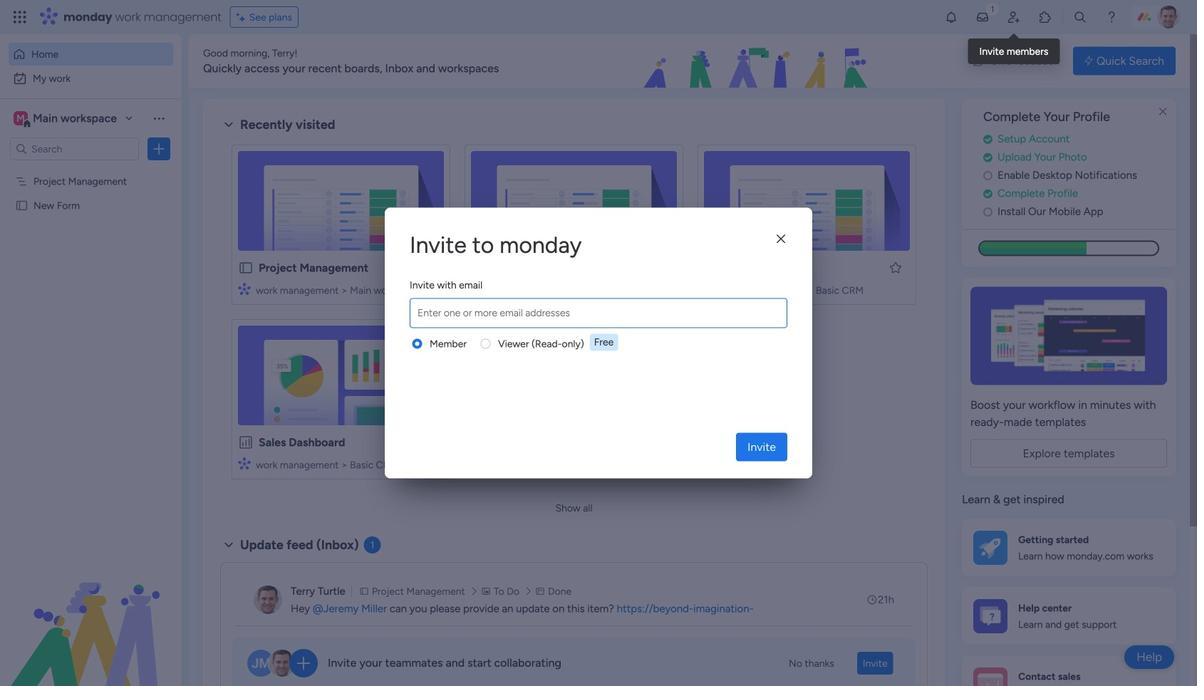 Task type: locate. For each thing, give the bounding box(es) containing it.
0 vertical spatial public board image
[[15, 199, 29, 212]]

lottie animation element
[[559, 34, 960, 88], [0, 543, 182, 687]]

dapulse x slim image
[[1155, 103, 1172, 121]]

contact sales element
[[963, 657, 1177, 687]]

0 horizontal spatial component image
[[238, 283, 251, 296]]

1 horizontal spatial lottie animation image
[[559, 34, 960, 88]]

public board image
[[15, 199, 29, 212], [238, 260, 254, 276]]

1 vertical spatial option
[[9, 67, 173, 90]]

1 vertical spatial check circle image
[[984, 152, 993, 163]]

2 vertical spatial option
[[0, 169, 182, 171]]

search everything image
[[1074, 10, 1088, 24]]

add to favorites image
[[889, 261, 903, 275]]

circle o image up check circle image
[[984, 170, 993, 181]]

0 vertical spatial check circle image
[[984, 134, 993, 145]]

Enter one or more email addresses text field
[[414, 299, 784, 328]]

check circle image
[[984, 134, 993, 145], [984, 152, 993, 163]]

component image
[[238, 457, 251, 470]]

public dashboard image
[[238, 435, 254, 451]]

0 vertical spatial lottie animation element
[[559, 34, 960, 88]]

1 circle o image from the top
[[984, 170, 993, 181]]

lottie animation image
[[559, 34, 960, 88], [0, 543, 182, 687]]

option
[[9, 43, 173, 66], [9, 67, 173, 90], [0, 169, 182, 171]]

1 image
[[987, 1, 1000, 17]]

workspace image
[[14, 111, 28, 126]]

1 horizontal spatial public board image
[[238, 260, 254, 276]]

check circle image
[[984, 188, 993, 199]]

circle o image
[[984, 170, 993, 181], [984, 207, 993, 217]]

help center element
[[963, 588, 1177, 645]]

v2 user feedback image
[[974, 53, 985, 69]]

1 horizontal spatial lottie animation element
[[559, 34, 960, 88]]

notifications image
[[945, 10, 959, 24]]

templates image image
[[976, 287, 1164, 385]]

terry turtle image
[[1158, 6, 1181, 29]]

1 vertical spatial lottie animation image
[[0, 543, 182, 687]]

1 vertical spatial lottie animation element
[[0, 543, 182, 687]]

circle o image down check circle image
[[984, 207, 993, 217]]

2 circle o image from the top
[[984, 207, 993, 217]]

0 horizontal spatial public board image
[[15, 199, 29, 212]]

1 vertical spatial circle o image
[[984, 207, 993, 217]]

close recently visited image
[[220, 116, 237, 133]]

0 vertical spatial lottie animation image
[[559, 34, 960, 88]]

lottie animation image for the left the lottie animation element
[[0, 543, 182, 687]]

list box
[[0, 167, 182, 410]]

0 vertical spatial circle o image
[[984, 170, 993, 181]]

1 vertical spatial public board image
[[238, 260, 254, 276]]

select product image
[[13, 10, 27, 24]]

quick search results list box
[[220, 133, 928, 497]]

0 horizontal spatial lottie animation element
[[0, 543, 182, 687]]

component image
[[238, 283, 251, 296], [471, 283, 484, 296]]

1 component image from the left
[[238, 283, 251, 296]]

close image
[[777, 234, 786, 244]]

1 horizontal spatial component image
[[471, 283, 484, 296]]

1 check circle image from the top
[[984, 134, 993, 145]]

0 horizontal spatial lottie animation image
[[0, 543, 182, 687]]



Task type: describe. For each thing, give the bounding box(es) containing it.
1 element
[[364, 537, 381, 554]]

help image
[[1105, 10, 1120, 24]]

0 vertical spatial option
[[9, 43, 173, 66]]

terry turtle image
[[254, 586, 282, 615]]

Search in workspace field
[[30, 141, 119, 157]]

update feed image
[[976, 10, 990, 24]]

2 check circle image from the top
[[984, 152, 993, 163]]

invite members image
[[1008, 10, 1022, 24]]

workspace selection element
[[14, 110, 119, 128]]

see plans image
[[237, 9, 249, 25]]

v2 bolt switch image
[[1085, 53, 1094, 69]]

lottie animation image for topmost the lottie animation element
[[559, 34, 960, 88]]

2 component image from the left
[[471, 283, 484, 296]]

close update feed (inbox) image
[[220, 537, 237, 554]]

monday marketplace image
[[1039, 10, 1053, 24]]

getting started element
[[963, 520, 1177, 577]]



Task type: vqa. For each thing, say whether or not it's contained in the screenshot.
Add to favorites 'Icon'
yes



